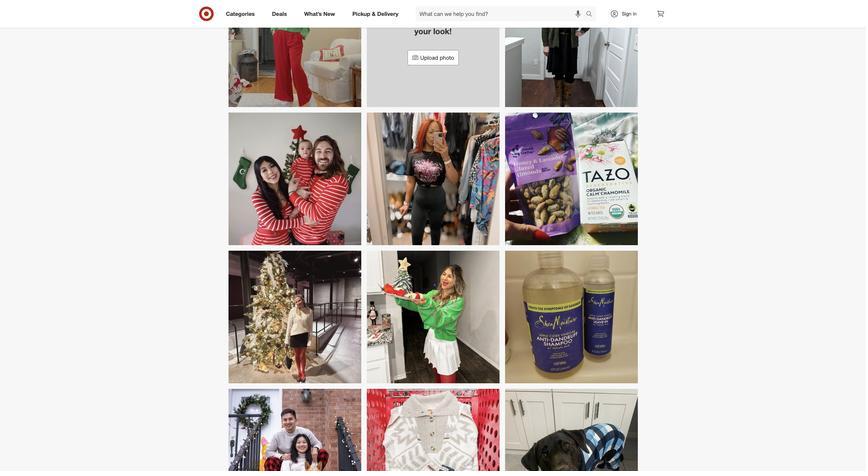Task type: locate. For each thing, give the bounding box(es) containing it.
user image by @thek.blog image
[[228, 251, 361, 384]]

sign in link
[[604, 6, 648, 21]]

categories link
[[220, 6, 263, 21]]

user image by @ridinwithrocco image
[[505, 389, 638, 472]]

user image by @xoxo_laurenreed4 image
[[367, 251, 500, 384]]

What can we help you find? suggestions appear below search field
[[416, 6, 588, 21]]

search
[[583, 11, 600, 18]]

sign in
[[622, 11, 637, 17]]

what's new
[[304, 10, 335, 17]]

search button
[[583, 6, 600, 23]]

delivery
[[377, 10, 399, 17]]

pickup
[[352, 10, 370, 17]]

show
[[417, 15, 438, 25]]

deals
[[272, 10, 287, 17]]

user image by @oh.just.ree image
[[367, 113, 500, 245]]

what's new link
[[298, 6, 344, 21]]

user image by @takingontarget image
[[367, 389, 500, 472]]

what's
[[304, 10, 322, 17]]

upload photo button
[[408, 50, 459, 65]]

user image by @brittlynn917 image
[[505, 113, 638, 245]]

&
[[372, 10, 376, 17]]

new
[[323, 10, 335, 17]]



Task type: vqa. For each thing, say whether or not it's contained in the screenshot.
Baby corresponding to $1.89 - $34.99
no



Task type: describe. For each thing, give the bounding box(es) containing it.
your
[[415, 26, 431, 36]]

user image by @cristybell image
[[228, 113, 361, 245]]

user image by @becci.wears.wool image
[[505, 0, 638, 107]]

pickup & delivery
[[352, 10, 399, 17]]

user image by @vianny_soto image
[[505, 251, 638, 384]]

pickup & delivery link
[[347, 6, 407, 21]]

upload
[[420, 54, 438, 61]]

sign
[[622, 11, 632, 17]]

user image by @mrsmacscloset image
[[228, 0, 361, 107]]

upload photo
[[420, 54, 454, 61]]

in
[[633, 11, 637, 17]]

user image by @cultivatededge image
[[228, 389, 361, 472]]

categories
[[226, 10, 255, 17]]

us
[[440, 15, 449, 25]]

show us your look!
[[415, 15, 452, 36]]

look!
[[433, 26, 452, 36]]

deals link
[[266, 6, 296, 21]]

photo
[[440, 54, 454, 61]]



